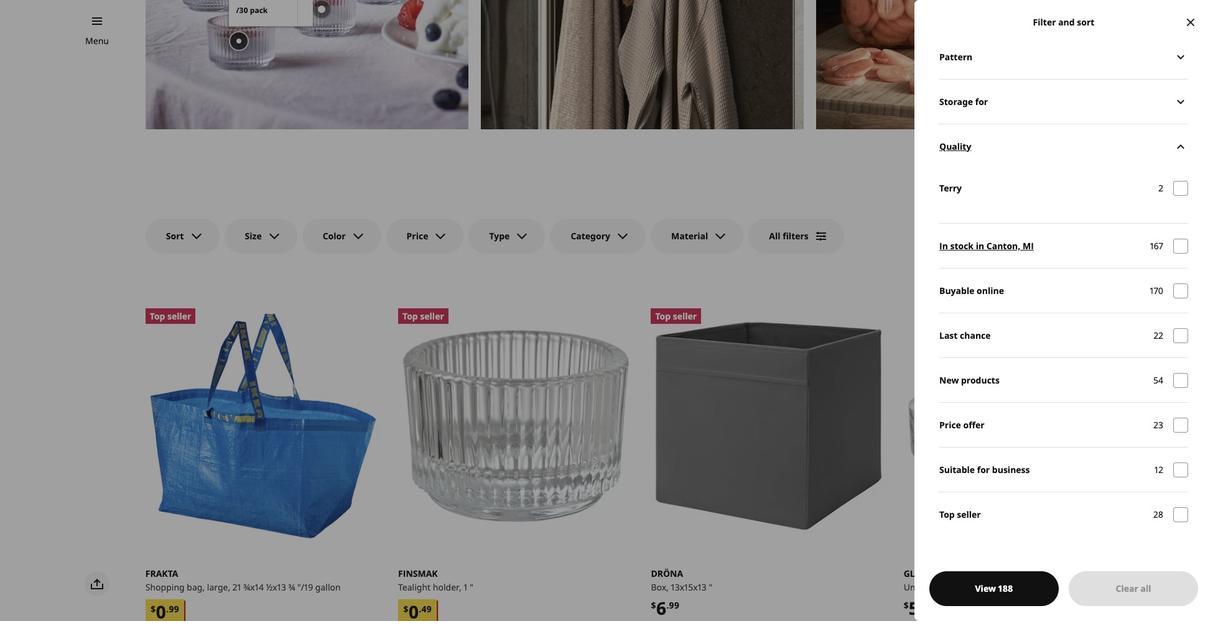 Task type: locate. For each thing, give the bounding box(es) containing it.
tealights
[[950, 582, 985, 594]]

finsmak tealight holder, clear glass, 1 " image
[[398, 309, 634, 544]]

for
[[975, 95, 988, 107], [977, 464, 990, 476]]

pack
[[250, 5, 268, 16], [953, 606, 973, 618]]

clear
[[1116, 583, 1138, 595]]

in stock in canton, mi
[[939, 240, 1034, 252]]

1 " from the left
[[470, 582, 473, 594]]

0 horizontal spatial pack
[[250, 5, 268, 16]]

pattern
[[939, 51, 973, 63]]

price for price
[[407, 230, 428, 242]]

pack right the /30
[[250, 5, 268, 16]]

99 right 5
[[921, 600, 932, 612]]

2 horizontal spatial 99
[[921, 600, 932, 612]]

22
[[1154, 329, 1163, 341]]

top seller
[[150, 310, 191, 322], [403, 310, 444, 322], [655, 310, 697, 322], [939, 509, 981, 520]]

dialog
[[915, 0, 1213, 621]]

for for suitable
[[977, 464, 990, 476]]

" inside the "finsmak tealight holder, 1 ""
[[470, 582, 473, 594]]

188
[[998, 583, 1013, 595]]

price button
[[386, 219, 464, 254]]

1 horizontal spatial 99
[[669, 600, 679, 612]]

" right the "13x15x13"
[[709, 582, 712, 594]]

$ down unscented
[[904, 600, 909, 612]]

menu
[[85, 35, 109, 47]]

category
[[571, 230, 610, 242]]

0 vertical spatial pack
[[250, 5, 268, 16]]

pack right /100
[[953, 606, 973, 618]]

6
[[656, 597, 666, 620]]

top
[[150, 310, 165, 322], [403, 310, 418, 322], [655, 310, 671, 322], [939, 509, 955, 520]]

business
[[992, 464, 1030, 476]]

1 horizontal spatial top seller link
[[398, 309, 634, 544]]

$ inside dröna box, 13x15x13 " $ 6 . 99
[[651, 600, 656, 612]]

1 vertical spatial price
[[939, 419, 961, 431]]

frakta shopping bag, large, blue, 21 ¾x14 ½x13 ¾ "/19 gallon image
[[145, 309, 381, 544]]

1 top seller link from the left
[[145, 309, 381, 544]]

" inside dröna box, 13x15x13 " $ 6 . 99
[[709, 582, 712, 594]]

seller for frakta
[[167, 310, 191, 322]]

. down shopping
[[166, 603, 169, 615]]

terry
[[939, 182, 962, 194]]

0 vertical spatial for
[[975, 95, 988, 107]]

3 top seller link from the left
[[651, 309, 886, 544]]

99 right 6
[[669, 600, 679, 612]]

99 down shopping
[[169, 603, 179, 615]]

2 horizontal spatial .
[[666, 600, 669, 612]]

0 vertical spatial price
[[407, 230, 428, 242]]

suitable for business
[[939, 464, 1030, 476]]

1 vertical spatial for
[[977, 464, 990, 476]]

top seller link for frakta shopping bag, large, 21 ¾x14 ½x13 ¾ "/19 gallon
[[145, 309, 381, 544]]

99
[[669, 600, 679, 612], [921, 600, 932, 612], [169, 603, 179, 615]]

filters
[[783, 230, 809, 242]]

"
[[470, 582, 473, 594], [709, 582, 712, 594]]

last
[[939, 329, 958, 341]]

. down box,
[[666, 600, 669, 612]]

for right suitable
[[977, 464, 990, 476]]

2
[[1159, 182, 1163, 194]]

1 horizontal spatial "
[[709, 582, 712, 594]]

¾x14
[[243, 582, 264, 594]]

products
[[961, 374, 1000, 386]]

2 top seller link from the left
[[398, 309, 634, 544]]

suitable
[[939, 464, 975, 476]]

rotate 180 image
[[1173, 139, 1188, 154]]

for inside dropdown button
[[975, 95, 988, 107]]

0 horizontal spatial price
[[407, 230, 428, 242]]

pack inside glimma unscented tealights $ 5 99 /100 pack
[[953, 606, 973, 618]]

5
[[909, 597, 919, 620]]

clear all
[[1116, 583, 1151, 595]]

tealight
[[398, 582, 431, 594]]

.
[[666, 600, 669, 612], [166, 603, 169, 615], [419, 603, 421, 615]]

1 horizontal spatial .
[[419, 603, 421, 615]]

storage for
[[939, 95, 988, 107]]

glimma unscented tealights image
[[904, 309, 1139, 544]]

top for frakta
[[150, 310, 165, 322]]

0 horizontal spatial "
[[470, 582, 473, 594]]

54
[[1153, 374, 1163, 386]]

for right 'storage'
[[975, 95, 988, 107]]

dröna box, dark gray, 13x15x13 " image
[[651, 309, 886, 544]]

view
[[975, 583, 996, 595]]

$
[[651, 600, 656, 612], [904, 600, 909, 612], [151, 603, 156, 615], [403, 603, 408, 615]]

color
[[323, 230, 346, 242]]

new products
[[939, 374, 1000, 386]]

top seller link
[[145, 309, 381, 544], [398, 309, 634, 544], [651, 309, 886, 544]]

finsmak
[[398, 568, 438, 580]]

category button
[[550, 219, 646, 254]]

170
[[1150, 285, 1163, 296]]

seller for finsmak
[[420, 310, 444, 322]]

$ left . 49
[[403, 603, 408, 615]]

¾
[[288, 582, 295, 594]]

glimma
[[904, 568, 940, 580]]

shopping
[[145, 582, 185, 594]]

1 horizontal spatial price
[[939, 419, 961, 431]]

1 vertical spatial pack
[[953, 606, 973, 618]]

clear all button
[[1069, 572, 1198, 607]]

12
[[1155, 464, 1163, 476]]

top seller link for finsmak tealight holder, 1 "
[[398, 309, 634, 544]]

2 horizontal spatial top seller link
[[651, 309, 886, 544]]

0 horizontal spatial .
[[166, 603, 169, 615]]

$ down box,
[[651, 600, 656, 612]]

$ inside glimma unscented tealights $ 5 99 /100 pack
[[904, 600, 909, 612]]

all filters button
[[749, 219, 844, 254]]

1 horizontal spatial pack
[[953, 606, 973, 618]]

" right 1
[[470, 582, 473, 594]]

all
[[1141, 583, 1151, 595]]

167
[[1150, 240, 1163, 252]]

price inside price button
[[407, 230, 428, 242]]

2 " from the left
[[709, 582, 712, 594]]

in
[[939, 240, 948, 252]]

in
[[976, 240, 984, 252]]

seller for dröna
[[673, 310, 697, 322]]

0 horizontal spatial top seller link
[[145, 309, 381, 544]]

view 188 button
[[929, 572, 1059, 607]]

. down tealight
[[419, 603, 421, 615]]



Task type: describe. For each thing, give the bounding box(es) containing it.
28
[[1153, 509, 1163, 520]]

menu button
[[85, 34, 109, 48]]

quality
[[939, 140, 971, 152]]

quality button
[[939, 124, 1188, 169]]

large,
[[207, 582, 230, 594]]

buyable
[[939, 285, 975, 296]]

top seller for frakta
[[150, 310, 191, 322]]

sort
[[1077, 16, 1095, 28]]

storage for button
[[939, 79, 1188, 124]]

gallon
[[315, 582, 341, 594]]

23
[[1154, 419, 1163, 431]]

$ left . 99
[[151, 603, 156, 615]]

price for price offer
[[939, 419, 961, 431]]

size button
[[224, 219, 297, 254]]

buyable online
[[939, 285, 1004, 296]]

"/19
[[297, 582, 313, 594]]

49
[[421, 603, 432, 615]]

filter and sort
[[1033, 16, 1095, 28]]

sort
[[166, 230, 184, 242]]

. for frakta shopping bag, large, 21 ¾x14 ½x13 ¾ "/19 gallon
[[166, 603, 169, 615]]

sort button
[[145, 219, 219, 254]]

new
[[939, 374, 959, 386]]

price offer
[[939, 419, 985, 431]]

dröna
[[651, 568, 683, 580]]

0 horizontal spatial 99
[[169, 603, 179, 615]]

. for finsmak tealight holder, 1 "
[[419, 603, 421, 615]]

filter
[[1033, 16, 1056, 28]]

21
[[233, 582, 241, 594]]

material
[[671, 230, 708, 242]]

type
[[489, 230, 510, 242]]

type button
[[469, 219, 545, 254]]

size
[[245, 230, 262, 242]]

pattern button
[[939, 34, 1188, 79]]

top for dröna
[[655, 310, 671, 322]]

color button
[[302, 219, 381, 254]]

and
[[1058, 16, 1075, 28]]

99 inside glimma unscented tealights $ 5 99 /100 pack
[[921, 600, 932, 612]]

all filters
[[769, 230, 809, 242]]

frakta
[[145, 568, 178, 580]]

/100
[[932, 606, 950, 618]]

½x13
[[266, 582, 286, 594]]

/30
[[236, 5, 248, 16]]

material button
[[651, 219, 744, 254]]

top for finsmak
[[403, 310, 418, 322]]

glimma unscented tealights $ 5 99 /100 pack
[[904, 568, 985, 620]]

dialog containing filter and sort
[[915, 0, 1213, 621]]

last chance
[[939, 329, 991, 341]]

1
[[464, 582, 468, 594]]

view 188
[[975, 583, 1013, 595]]

all
[[769, 230, 780, 242]]

. 49
[[419, 603, 432, 615]]

. inside dröna box, 13x15x13 " $ 6 . 99
[[666, 600, 669, 612]]

top seller for dröna
[[655, 310, 697, 322]]

top seller for finsmak
[[403, 310, 444, 322]]

mi
[[1023, 240, 1034, 252]]

13x15x13
[[671, 582, 707, 594]]

online
[[977, 285, 1004, 296]]

box,
[[651, 582, 669, 594]]

stock
[[950, 240, 974, 252]]

/30 pack link
[[229, 0, 313, 26]]

canton,
[[987, 240, 1020, 252]]

frakta shopping bag, large, 21 ¾x14 ½x13 ¾ "/19 gallon
[[145, 568, 341, 594]]

bag,
[[187, 582, 205, 594]]

unscented
[[904, 582, 948, 594]]

offer
[[963, 419, 985, 431]]

for for storage
[[975, 95, 988, 107]]

storage
[[939, 95, 973, 107]]

99 inside dröna box, 13x15x13 " $ 6 . 99
[[669, 600, 679, 612]]

dröna box, 13x15x13 " $ 6 . 99
[[651, 568, 712, 620]]

holder,
[[433, 582, 461, 594]]

. 99
[[166, 603, 179, 615]]

finsmak tealight holder, 1 "
[[398, 568, 473, 594]]

chance
[[960, 329, 991, 341]]

/30 pack
[[236, 5, 268, 16]]



Task type: vqa. For each thing, say whether or not it's contained in the screenshot.
cool
no



